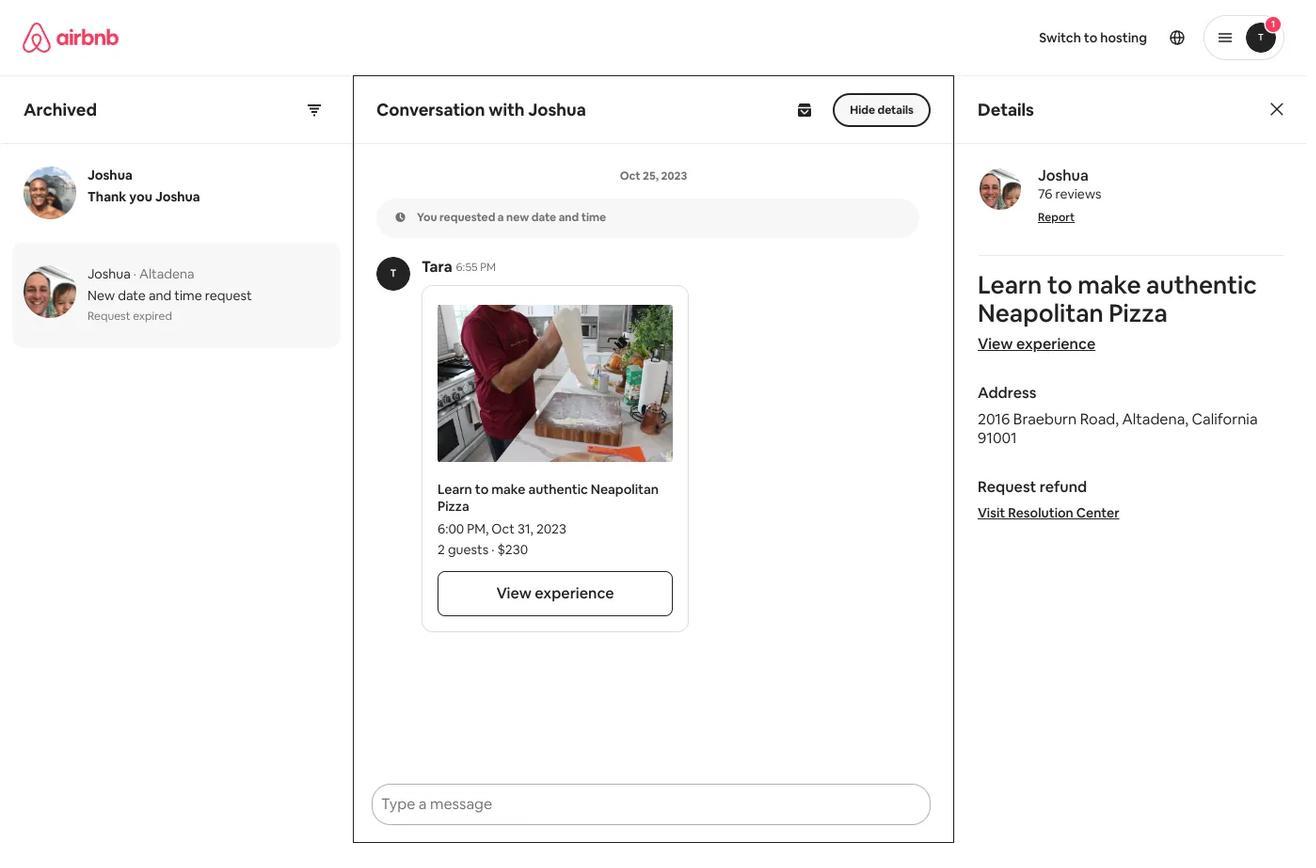 Task type: vqa. For each thing, say whether or not it's contained in the screenshot.
the right crestline,
no



Task type: locate. For each thing, give the bounding box(es) containing it.
expired
[[133, 309, 172, 324]]

experience inside 'learn to make authentic neapolitan pizza view experience'
[[1017, 334, 1096, 354]]

1 vertical spatial to
[[1048, 269, 1073, 301]]

0 horizontal spatial and
[[149, 287, 172, 304]]

1 vertical spatial and
[[149, 287, 172, 304]]

make up "31,"
[[492, 481, 526, 498]]

to up pm, at the bottom
[[475, 481, 489, 498]]

1 vertical spatial 2023
[[537, 521, 567, 538]]

airbnb service says you requested a new date and time. sent oct 25, 2023, 6:55 pm group
[[356, 146, 952, 238]]

time
[[582, 210, 606, 225], [174, 287, 202, 304]]

to
[[1085, 29, 1098, 46], [1048, 269, 1073, 301], [475, 481, 489, 498]]

hide
[[851, 102, 876, 117]]

oct left "31,"
[[492, 521, 515, 538]]

1 vertical spatial neapolitan
[[591, 481, 659, 498]]

1 horizontal spatial authentic
[[1147, 269, 1258, 301]]

1 vertical spatial make
[[492, 481, 526, 498]]

2023 right 25,
[[661, 169, 688, 184]]

1 vertical spatial time
[[174, 287, 202, 304]]

0 vertical spatial experience
[[1017, 334, 1096, 354]]

76
[[1039, 185, 1053, 202]]

0 horizontal spatial view
[[497, 584, 532, 604]]

joshua · altadena new date and time request request expired
[[88, 266, 252, 324]]

oct inside group
[[620, 169, 641, 184]]

2023 inside learn to make authentic neapolitan pizza 6:00 pm, oct 31, 2023 2 guests · $230
[[537, 521, 567, 538]]

make for learn to make authentic neapolitan pizza view experience
[[1078, 269, 1142, 301]]

0 vertical spatial ·
[[133, 266, 137, 282]]

view experience
[[497, 584, 614, 604]]

0 horizontal spatial oct
[[492, 521, 515, 538]]

make inside learn to make authentic neapolitan pizza 6:00 pm, oct 31, 2023 2 guests · $230
[[492, 481, 526, 498]]

learn
[[978, 269, 1043, 301], [438, 481, 473, 498]]

switch to hosting link
[[1028, 18, 1159, 57]]

authentic inside 'learn to make authentic neapolitan pizza view experience'
[[1147, 269, 1258, 301]]

1 vertical spatial oct
[[492, 521, 515, 538]]

filter conversations. current filter: archived conversations image
[[307, 102, 322, 117]]

requested
[[440, 210, 496, 225]]

0 vertical spatial authentic
[[1147, 269, 1258, 301]]

1 vertical spatial learn
[[438, 481, 473, 498]]

view up address
[[978, 334, 1014, 354]]

91001
[[978, 428, 1017, 448]]

archived
[[24, 98, 97, 120]]

visit resolution center link
[[978, 505, 1120, 522]]

date inside group
[[532, 210, 557, 225]]

0 horizontal spatial learn
[[438, 481, 473, 498]]

end of inbox data group
[[1, 347, 352, 351]]

time right the new
[[582, 210, 606, 225]]

1 horizontal spatial view
[[978, 334, 1014, 354]]

1 vertical spatial request
[[978, 477, 1037, 497]]

0 horizontal spatial experience
[[535, 584, 614, 604]]

0 vertical spatial time
[[582, 210, 606, 225]]

select to open user profile for tara image
[[377, 257, 411, 291]]

request
[[88, 309, 130, 324], [978, 477, 1037, 497]]

1 horizontal spatial learn
[[978, 269, 1043, 301]]

you
[[129, 188, 153, 205]]

request up the visit
[[978, 477, 1037, 497]]

view experience link
[[978, 334, 1096, 354]]

request
[[205, 287, 252, 304]]

joshua right you
[[155, 188, 200, 205]]

0 horizontal spatial authentic
[[529, 481, 588, 498]]

list of conversations group
[[1, 144, 352, 351]]

authentic for learn to make authentic neapolitan pizza view experience
[[1147, 269, 1258, 301]]

pizza inside learn to make authentic neapolitan pizza 6:00 pm, oct 31, 2023 2 guests · $230
[[438, 498, 470, 515]]

to inside profile element
[[1085, 29, 1098, 46]]

0 vertical spatial learn
[[978, 269, 1043, 301]]

1 horizontal spatial request
[[978, 477, 1037, 497]]

neapolitan
[[978, 298, 1104, 330], [591, 481, 659, 498]]

·
[[133, 266, 137, 282], [492, 541, 495, 558]]

· left "altadena"
[[133, 266, 137, 282]]

0 vertical spatial 2023
[[661, 169, 688, 184]]

0 vertical spatial to
[[1085, 29, 1098, 46]]

view down "$230"
[[497, 584, 532, 604]]

pm
[[480, 260, 496, 275]]

and right the new
[[559, 210, 579, 225]]

· left "$230"
[[492, 541, 495, 558]]

and for new
[[559, 210, 579, 225]]

authentic inside learn to make authentic neapolitan pizza 6:00 pm, oct 31, 2023 2 guests · $230
[[529, 481, 588, 498]]

pizza
[[1109, 298, 1168, 330], [438, 498, 470, 515]]

request down new on the top of the page
[[88, 309, 130, 324]]

learn inside learn to make authentic neapolitan pizza 6:00 pm, oct 31, 2023 2 guests · $230
[[438, 481, 473, 498]]

report
[[1039, 210, 1075, 225]]

0 horizontal spatial date
[[118, 287, 146, 304]]

2 horizontal spatial to
[[1085, 29, 1098, 46]]

and inside joshua · altadena new date and time request request expired
[[149, 287, 172, 304]]

neapolitan inside learn to make authentic neapolitan pizza 6:00 pm, oct 31, 2023 2 guests · $230
[[591, 481, 659, 498]]

new
[[88, 287, 115, 304]]

0 horizontal spatial neapolitan
[[591, 481, 659, 498]]

and inside airbnb service says you requested a new date and time. sent oct 25, 2023, 6:55 pm group
[[559, 210, 579, 225]]

neapolitan for learn to make authentic neapolitan pizza view experience
[[978, 298, 1104, 330]]

pizza inside 'learn to make authentic neapolitan pizza view experience'
[[1109, 298, 1168, 330]]

make up 'view experience' "link"
[[1078, 269, 1142, 301]]

learn inside 'learn to make authentic neapolitan pizza view experience'
[[978, 269, 1043, 301]]

report button
[[1039, 210, 1075, 225]]

date up expired on the left top of page
[[118, 287, 146, 304]]

hide details
[[851, 102, 914, 117]]

2 vertical spatial to
[[475, 481, 489, 498]]

experience
[[1017, 334, 1096, 354], [535, 584, 614, 604]]

6:55
[[456, 260, 478, 275]]

select to open user profile for tara image
[[377, 257, 411, 291]]

learn up 6:00
[[438, 481, 473, 498]]

you
[[417, 210, 437, 225]]

date
[[532, 210, 557, 225], [118, 287, 146, 304]]

view
[[978, 334, 1014, 354], [497, 584, 532, 604]]

hosting
[[1101, 29, 1148, 46]]

1 horizontal spatial date
[[532, 210, 557, 225]]

tara 6:55 pm
[[422, 257, 496, 277]]

to for switch to hosting
[[1085, 29, 1098, 46]]

1 vertical spatial view
[[497, 584, 532, 604]]

1 vertical spatial ·
[[492, 541, 495, 558]]

with
[[489, 98, 525, 120]]

joshua
[[528, 98, 586, 120], [1039, 166, 1089, 185], [88, 167, 133, 184], [155, 188, 200, 205], [88, 266, 131, 282]]

to inside 'learn to make authentic neapolitan pizza view experience'
[[1048, 269, 1073, 301]]

· inside learn to make authentic neapolitan pizza 6:00 pm, oct 31, 2023 2 guests · $230
[[492, 541, 495, 558]]

0 horizontal spatial request
[[88, 309, 130, 324]]

1 horizontal spatial and
[[559, 210, 579, 225]]

time down "altadena"
[[174, 287, 202, 304]]

address 2016 braeburn road, altadena, california 91001
[[978, 383, 1258, 448]]

time for a
[[582, 210, 606, 225]]

to for learn to make authentic neapolitan pizza 6:00 pm, oct 31, 2023 2 guests · $230
[[475, 481, 489, 498]]

details
[[878, 102, 914, 117]]

1 horizontal spatial time
[[582, 210, 606, 225]]

pizza for learn to make authentic neapolitan pizza view experience
[[1109, 298, 1168, 330]]

1 horizontal spatial ·
[[492, 541, 495, 558]]

to up 'view experience' "link"
[[1048, 269, 1073, 301]]

authentic
[[1147, 269, 1258, 301], [529, 481, 588, 498]]

0 vertical spatial date
[[532, 210, 557, 225]]

0 vertical spatial request
[[88, 309, 130, 324]]

0 vertical spatial oct
[[620, 169, 641, 184]]

1 horizontal spatial make
[[1078, 269, 1142, 301]]

1 horizontal spatial pizza
[[1109, 298, 1168, 330]]

0 horizontal spatial pizza
[[438, 498, 470, 515]]

joshua inside joshua · altadena new date and time request request expired
[[88, 266, 131, 282]]

0 vertical spatial neapolitan
[[978, 298, 1104, 330]]

california
[[1192, 410, 1258, 429]]

1 horizontal spatial neapolitan
[[978, 298, 1104, 330]]

experience up address
[[1017, 334, 1096, 354]]

conversation with joshua
[[377, 98, 586, 120]]

Type a message text field
[[374, 786, 895, 824]]

0 vertical spatial view
[[978, 334, 1014, 354]]

experience down learn to make authentic neapolitan pizza 6:00 pm, oct 31, 2023 2 guests · $230
[[535, 584, 614, 604]]

to inside learn to make authentic neapolitan pizza 6:00 pm, oct 31, 2023 2 guests · $230
[[475, 481, 489, 498]]

1 vertical spatial date
[[118, 287, 146, 304]]

2023 inside group
[[661, 169, 688, 184]]

messaging page main contents element
[[0, 75, 1308, 844]]

1 vertical spatial pizza
[[438, 498, 470, 515]]

guests
[[448, 541, 489, 558]]

learn for learn to make authentic neapolitan pizza view experience
[[978, 269, 1043, 301]]

neapolitan inside 'learn to make authentic neapolitan pizza view experience'
[[978, 298, 1104, 330]]

date right the new
[[532, 210, 557, 225]]

learn up 'view experience' "link"
[[978, 269, 1043, 301]]

refund
[[1040, 477, 1088, 497]]

1 vertical spatial experience
[[535, 584, 614, 604]]

date inside joshua · altadena new date and time request request expired
[[118, 287, 146, 304]]

0 vertical spatial pizza
[[1109, 298, 1168, 330]]

request inside request refund visit resolution center
[[978, 477, 1037, 497]]

1 vertical spatial authentic
[[529, 481, 588, 498]]

2023 right "31,"
[[537, 521, 567, 538]]

make inside 'learn to make authentic neapolitan pizza view experience'
[[1078, 269, 1142, 301]]

experience inside button
[[535, 584, 614, 604]]

joshua up thank
[[88, 167, 133, 184]]

0 horizontal spatial 2023
[[537, 521, 567, 538]]

and up expired on the left top of page
[[149, 287, 172, 304]]

resolution
[[1009, 505, 1074, 522]]

hide details button
[[834, 93, 931, 127]]

joshua inside the 'joshua 76 reviews report'
[[1039, 166, 1089, 185]]

0 horizontal spatial ·
[[133, 266, 137, 282]]

1 horizontal spatial oct
[[620, 169, 641, 184]]

joshua up new on the top of the page
[[88, 266, 131, 282]]

time inside airbnb service says you requested a new date and time. sent oct 25, 2023, 6:55 pm group
[[582, 210, 606, 225]]

0 vertical spatial make
[[1078, 269, 1142, 301]]

oct left 25,
[[620, 169, 641, 184]]

1 horizontal spatial to
[[1048, 269, 1073, 301]]

2023
[[661, 169, 688, 184], [537, 521, 567, 538]]

joshua right the with
[[528, 98, 586, 120]]

1 horizontal spatial 2023
[[661, 169, 688, 184]]

0 horizontal spatial time
[[174, 287, 202, 304]]

0 horizontal spatial make
[[492, 481, 526, 498]]

time inside joshua · altadena new date and time request request expired
[[174, 287, 202, 304]]

0 horizontal spatial to
[[475, 481, 489, 498]]

0 vertical spatial and
[[559, 210, 579, 225]]

learn for learn to make authentic neapolitan pizza 6:00 pm, oct 31, 2023 2 guests · $230
[[438, 481, 473, 498]]

to right switch
[[1085, 29, 1098, 46]]

make
[[1078, 269, 1142, 301], [492, 481, 526, 498]]

joshua up report
[[1039, 166, 1089, 185]]

thank
[[88, 188, 127, 205]]

oct
[[620, 169, 641, 184], [492, 521, 515, 538]]

1 horizontal spatial experience
[[1017, 334, 1096, 354]]

and
[[559, 210, 579, 225], [149, 287, 172, 304]]



Task type: describe. For each thing, give the bounding box(es) containing it.
oct 25, 2023
[[620, 169, 688, 184]]

view experience button
[[438, 572, 673, 617]]

joshua image
[[980, 169, 1022, 210]]

2016
[[978, 410, 1011, 429]]

switch
[[1040, 29, 1082, 46]]

center
[[1077, 505, 1120, 522]]

authentic for learn to make authentic neapolitan pizza 6:00 pm, oct 31, 2023 2 guests · $230
[[529, 481, 588, 498]]

conversation
[[377, 98, 485, 120]]

25,
[[643, 169, 659, 184]]

tara button
[[422, 257, 453, 278]]

profile element
[[677, 0, 1285, 75]]

and for new
[[149, 287, 172, 304]]

reviews
[[1056, 185, 1102, 202]]

joshua for joshua thank you joshua
[[88, 167, 133, 184]]

$230
[[498, 541, 528, 558]]

· inside joshua · altadena new date and time request request expired
[[133, 266, 137, 282]]

visit
[[978, 505, 1006, 522]]

date for new
[[118, 287, 146, 304]]

altadena,
[[1123, 410, 1189, 429]]

new
[[507, 210, 529, 225]]

details
[[978, 98, 1035, 120]]

joshua 76 reviews report
[[1039, 166, 1102, 225]]

joshua for joshua · altadena new date and time request request expired
[[88, 266, 131, 282]]

altadena
[[139, 266, 194, 282]]

31,
[[518, 521, 534, 538]]

󱠂
[[395, 209, 406, 225]]

1
[[1272, 18, 1276, 30]]

road,
[[1081, 410, 1120, 429]]

1 button
[[1204, 15, 1285, 60]]

joshua for joshua 76 reviews report
[[1039, 166, 1089, 185]]

switch to hosting
[[1040, 29, 1148, 46]]

request refund visit resolution center
[[978, 477, 1120, 522]]

view inside 'learn to make authentic neapolitan pizza view experience'
[[978, 334, 1014, 354]]

braeburn
[[1014, 410, 1077, 429]]

a
[[498, 210, 504, 225]]

to for learn to make authentic neapolitan pizza view experience
[[1048, 269, 1073, 301]]

tara
[[422, 257, 453, 277]]

time for altadena
[[174, 287, 202, 304]]

make for learn to make authentic neapolitan pizza 6:00 pm, oct 31, 2023 2 guests · $230
[[492, 481, 526, 498]]

6:00
[[438, 521, 464, 538]]

joshua thank you joshua
[[88, 167, 200, 205]]

neapolitan for learn to make authentic neapolitan pizza 6:00 pm, oct 31, 2023 2 guests · $230
[[591, 481, 659, 498]]

you requested a new date and time
[[417, 210, 606, 225]]

address
[[978, 383, 1037, 403]]

learn to make authentic neapolitan pizza view experience
[[978, 269, 1258, 354]]

date for new
[[532, 210, 557, 225]]

pizza for learn to make authentic neapolitan pizza 6:00 pm, oct 31, 2023 2 guests · $230
[[438, 498, 470, 515]]

oct inside learn to make authentic neapolitan pizza 6:00 pm, oct 31, 2023 2 guests · $230
[[492, 521, 515, 538]]

2
[[438, 541, 445, 558]]

pm,
[[467, 521, 489, 538]]

learn to make authentic neapolitan pizza 6:00 pm, oct 31, 2023 2 guests · $230
[[438, 481, 659, 558]]

view inside button
[[497, 584, 532, 604]]

request inside joshua · altadena new date and time request request expired
[[88, 309, 130, 324]]



